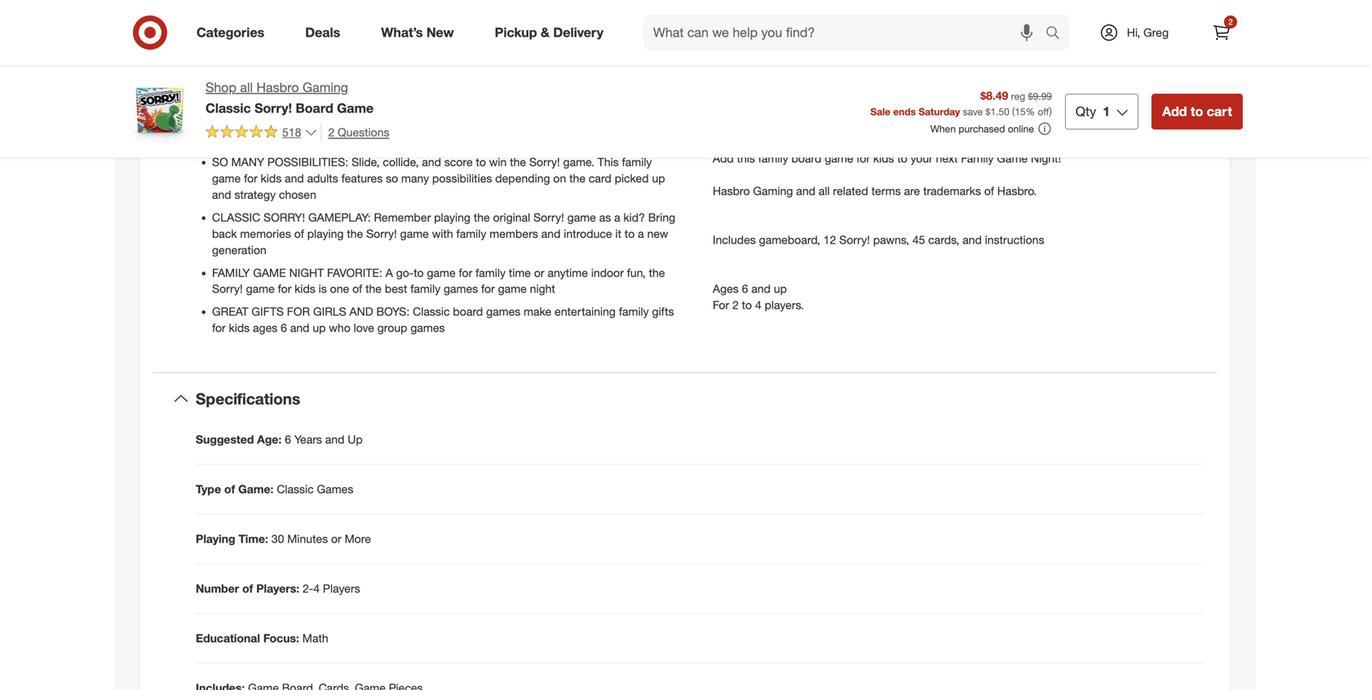 Task type: vqa. For each thing, say whether or not it's contained in the screenshot.


Task type: locate. For each thing, give the bounding box(es) containing it.
will right what
[[1047, 54, 1063, 68]]

1 horizontal spatial playing
[[434, 210, 471, 224]]

up inside so many possibilities: slide, collide, and score to win the sorry! game. this family game for kids and adults features so many possibilities depending on the card picked up and strategy chosen
[[652, 171, 665, 185]]

game inside so many possibilities: slide, collide, and score to win the sorry! game. this family game for kids and adults features so many possibilities depending on the card picked up and strategy chosen
[[212, 171, 241, 185]]

get inside the game of sweet revenge: enjoy classic sorry! gameplay with this sorry! board game for kids. it's an edge-of-your-seat race to home, so hurry up and get there first
[[543, 77, 559, 91]]

0 horizontal spatial gaming
[[303, 80, 348, 95]]

1 horizontal spatial as
[[1134, 54, 1145, 68]]

)
[[1049, 105, 1052, 118]]

race
[[385, 77, 408, 91]]

518 link
[[206, 123, 318, 143]]

is inside slide, collide and score to win the sorry! game! who knows what will happen next as players chase their opponents around the board, trying to get their 3 pawns from start to home first? will a player draw a card that tells them to move ahead 2 spaces or back 6? will someone land on a slide or will an opponent land on a player's space, sending them back to the start? this iconic children's game is a great choice for game nights and one of the best indoor games for kids. kids board games like sorry! make great family gifts for 8 year old boys and girls and up. add this family board game for kids to your next family game night!
[[830, 119, 839, 133]]

game left night
[[253, 266, 286, 280]]

0 horizontal spatial first
[[427, 99, 446, 114]]

4 inside ages 6 and up for 2 to 4 players.
[[755, 298, 761, 313]]

cart
[[1207, 103, 1232, 119]]

0 vertical spatial next
[[1109, 54, 1130, 68]]

this inside the game of sweet revenge: enjoy classic sorry! gameplay with this sorry! board game for kids. it's an edge-of-your-seat race to home, so hurry up and get there first
[[547, 60, 565, 74]]

0 horizontal spatial slide,
[[352, 155, 380, 169]]

1 horizontal spatial will
[[1102, 86, 1120, 101]]

what
[[1019, 54, 1044, 68]]

and down for
[[290, 321, 309, 335]]

1 horizontal spatial 4
[[755, 298, 761, 313]]

0 horizontal spatial kids.
[[229, 77, 252, 91]]

pickup & delivery link
[[481, 15, 624, 51]]

1 horizontal spatial all
[[517, 99, 528, 114]]

related
[[833, 184, 868, 198]]

possibilities
[[432, 171, 492, 185]]

hi,
[[1127, 25, 1140, 40]]

home inside first one home wins: who will be the first player to get all 3 of their pawns to the home space? but watch out! players can get "sweet revenge" by sending each other's pawns back to the starting point
[[212, 116, 241, 130]]

so inside so many possibilities: slide, collide, and score to win the sorry! game. this family game for kids and adults features so many possibilities depending on the card picked up and strategy chosen
[[386, 171, 398, 185]]

and up by
[[520, 77, 539, 91]]

of down the favorite:
[[352, 282, 362, 296]]

game down time
[[498, 282, 527, 296]]

0 horizontal spatial hasbro
[[256, 80, 299, 95]]

classic down family game night favorite: a go-to game for family time or anytime indoor fun, the sorry! game for kids is one of the best family games for game night
[[413, 305, 450, 319]]

1 horizontal spatial players
[[362, 116, 399, 130]]

members
[[490, 227, 538, 241]]

favorite:
[[327, 266, 382, 280]]

0 vertical spatial make
[[890, 135, 918, 149]]

this up "there"
[[547, 60, 565, 74]]

card up opponent
[[815, 86, 838, 101]]

this
[[1163, 103, 1184, 117], [598, 155, 619, 169]]

pawns inside slide, collide and score to win the sorry! game! who knows what will happen next as players chase their opponents around the board, trying to get their 3 pawns from start to home first? will a player draw a card that tells them to move ahead 2 spaces or back 6? will someone land on a slide or will an opponent land on a player's space, sending them back to the start? this iconic children's game is a great choice for game nights and one of the best indoor games for kids. kids board games like sorry! make great family gifts for 8 year old boys and girls and up. add this family board game for kids to your next family game night!
[[1025, 70, 1059, 84]]

1 horizontal spatial so
[[459, 77, 471, 91]]

"sweet
[[444, 116, 478, 130]]

sending
[[996, 103, 1037, 117], [546, 116, 586, 130]]

purchased
[[959, 123, 1005, 135]]

an
[[274, 77, 286, 91], [798, 103, 811, 117]]

3 inside first one home wins: who will be the first player to get all 3 of their pawns to the home space? but watch out! players can get "sweet revenge" by sending each other's pawns back to the starting point
[[531, 99, 537, 114]]

gifts
[[251, 305, 284, 319]]

1 horizontal spatial with
[[523, 60, 544, 74]]

will down draw
[[779, 103, 795, 117]]

0 horizontal spatial great
[[851, 119, 877, 133]]

1 vertical spatial this
[[598, 155, 619, 169]]

score
[[803, 54, 831, 68], [444, 155, 473, 169]]

1 horizontal spatial card
[[815, 86, 838, 101]]

sending right by
[[546, 116, 586, 130]]

are
[[904, 184, 920, 198]]

number of players: 2-4 players
[[196, 582, 360, 596]]

one inside family game night favorite: a go-to game for family time or anytime indoor fun, the sorry! game for kids is one of the best family games for game night
[[330, 282, 349, 296]]

playing down gameplay:
[[307, 227, 344, 241]]

games inside family game night favorite: a go-to game for family time or anytime indoor fun, the sorry! game for kids is one of the best family games for game night
[[444, 282, 478, 296]]

to down 'classic'
[[411, 77, 421, 91]]

so many possibilities: slide, collide, and score to win the sorry! game. this family game for kids and adults features so many possibilities depending on the card picked up and strategy chosen
[[212, 155, 665, 202]]

seat
[[361, 77, 382, 91]]

0 vertical spatial score
[[803, 54, 831, 68]]

up up the players.
[[774, 282, 787, 296]]

1 horizontal spatial home
[[1128, 70, 1157, 84]]

4 left the players.
[[755, 298, 761, 313]]

this inside slide, collide and score to win the sorry! game! who knows what will happen next as players chase their opponents around the board, trying to get their 3 pawns from start to home first? will a player draw a card that tells them to move ahead 2 spaces or back 6? will someone land on a slide or will an opponent land on a player's space, sending them back to the start? this iconic children's game is a great choice for game nights and one of the best indoor games for kids. kids board games like sorry! make great family gifts for 8 year old boys and girls and up. add this family board game for kids to your next family game night!
[[1163, 103, 1184, 117]]

who inside slide, collide and score to win the sorry! game! who knows what will happen next as players chase their opponents around the board, trying to get their 3 pawns from start to home first? will a player draw a card that tells them to move ahead 2 spaces or back 6? will someone land on a slide or will an opponent land on a player's space, sending them back to the start? this iconic children's game is a great choice for game nights and one of the best indoor games for kids. kids board games like sorry! make great family gifts for 8 year old boys and girls and up. add this family board game for kids to your next family game night!
[[957, 54, 980, 68]]

of up by
[[540, 99, 550, 114]]

add down iconic
[[713, 152, 734, 166]]

1 vertical spatial gifts
[[652, 305, 674, 319]]

and inside the game of sweet revenge: enjoy classic sorry! gameplay with this sorry! board game for kids. it's an edge-of-your-seat race to home, so hurry up and get there first
[[520, 77, 539, 91]]

0 horizontal spatial sending
[[546, 116, 586, 130]]

6 right ages on the top left of the page
[[281, 321, 287, 335]]

1 vertical spatial add
[[713, 152, 734, 166]]

games up great gifts for girls and boys: classic board games make entertaining family gifts for kids ages 6 and up who love group games
[[444, 282, 478, 296]]

3 up the spaces
[[1016, 70, 1022, 84]]

0 vertical spatial gaming
[[303, 80, 348, 95]]

1 vertical spatial 6
[[281, 321, 287, 335]]

back down classic
[[212, 227, 237, 241]]

game up 2 questions link
[[337, 100, 374, 116]]

educational
[[196, 632, 260, 646]]

and left up.
[[1154, 135, 1173, 149]]

1 vertical spatial slide,
[[352, 155, 380, 169]]

to right qty
[[1097, 103, 1107, 117]]

for up hasbro gaming and all related terms are trademarks of hasbro.
[[856, 152, 870, 166]]

3 up by
[[531, 99, 537, 114]]

on up iconic
[[713, 103, 726, 117]]

home up "someone"
[[1128, 70, 1157, 84]]

1 horizontal spatial slide,
[[713, 54, 741, 68]]

to left your
[[897, 152, 907, 166]]

pawns
[[1025, 70, 1059, 84], [579, 99, 613, 114], [212, 132, 246, 146]]

for inside so many possibilities: slide, collide, and score to win the sorry! game. this family game for kids and adults features so many possibilities depending on the card picked up and strategy chosen
[[244, 171, 258, 185]]

0 horizontal spatial who
[[346, 99, 369, 114]]

slide, inside slide, collide and score to win the sorry! game! who knows what will happen next as players chase their opponents around the board, trying to get their 3 pawns from start to home first? will a player draw a card that tells them to move ahead 2 spaces or back 6? will someone land on a slide or will an opponent land on a player's space, sending them back to the start? this iconic children's game is a great choice for game nights and one of the best indoor games for kids. kids board games like sorry! make great family gifts for 8 year old boys and girls and up. add this family board game for kids to your next family game night!
[[713, 54, 741, 68]]

so left hurry
[[459, 77, 471, 91]]

this inside slide, collide and score to win the sorry! game! who knows what will happen next as players chase their opponents around the board, trying to get their 3 pawns from start to home first? will a player draw a card that tells them to move ahead 2 spaces or back 6? will someone land on a slide or will an opponent land on a player's space, sending them back to the start? this iconic children's game is a great choice for game nights and one of the best indoor games for kids. kids board games like sorry! make great family gifts for 8 year old boys and girls and up. add this family board game for kids to your next family game night!
[[737, 152, 755, 166]]

gaming inside shop all hasbro gaming classic sorry! board game
[[303, 80, 348, 95]]

search
[[1038, 26, 1077, 42]]

kids. down iconic
[[713, 135, 736, 149]]

and up the players.
[[751, 282, 771, 296]]

sending down reg
[[996, 103, 1037, 117]]

suggested age: 6 years and up
[[196, 433, 363, 447]]

0 vertical spatial pawns
[[1025, 70, 1059, 84]]

0 horizontal spatial game
[[337, 100, 374, 116]]

0 horizontal spatial on
[[553, 171, 566, 185]]

0 horizontal spatial will
[[372, 99, 388, 114]]

kids. inside slide, collide and score to win the sorry! game! who knows what will happen next as players chase their opponents around the board, trying to get their 3 pawns from start to home first? will a player draw a card that tells them to move ahead 2 spaces or back 6? will someone land on a slide or will an opponent land on a player's space, sending them back to the start? this iconic children's game is a great choice for game nights and one of the best indoor games for kids. kids board games like sorry! make great family gifts for 8 year old boys and girls and up. add this family board game for kids to your next family game night!
[[713, 135, 736, 149]]

be
[[392, 99, 405, 114]]

family inside so many possibilities: slide, collide, and score to win the sorry! game. this family game for kids and adults features so many possibilities depending on the card picked up and strategy chosen
[[622, 155, 652, 169]]

classic inside great gifts for girls and boys: classic board games make entertaining family gifts for kids ages 6 and up who love group games
[[413, 305, 450, 319]]

many
[[401, 171, 429, 185]]

and
[[780, 54, 800, 68], [520, 77, 539, 91], [1001, 119, 1020, 133], [1107, 135, 1126, 149], [1154, 135, 1173, 149], [422, 155, 441, 169], [285, 171, 304, 185], [796, 184, 815, 198], [212, 187, 231, 202], [541, 227, 561, 241], [963, 233, 982, 247], [751, 282, 771, 296], [290, 321, 309, 335], [325, 433, 344, 447]]

2 vertical spatial pawns
[[212, 132, 246, 146]]

win inside so many possibilities: slide, collide, and score to win the sorry! game. this family game for kids and adults features so many possibilities depending on the card picked up and strategy chosen
[[489, 155, 507, 169]]

move
[[930, 86, 958, 101]]

make inside great gifts for girls and boys: classic board games make entertaining family gifts for kids ages 6 and up who love group games
[[524, 305, 551, 319]]

kids down night
[[295, 282, 315, 296]]

classic
[[206, 100, 251, 116], [413, 305, 450, 319], [277, 482, 314, 497]]

family
[[961, 152, 994, 166]]

game inside slide, collide and score to win the sorry! game! who knows what will happen next as players chase their opponents around the board, trying to get their 3 pawns from start to home first? will a player draw a card that tells them to move ahead 2 spaces or back 6? will someone land on a slide or will an opponent land on a player's space, sending them back to the start? this iconic children's game is a great choice for game nights and one of the best indoor games for kids. kids board games like sorry! make great family gifts for 8 year old boys and girls and up. add this family board game for kids to your next family game night!
[[997, 152, 1028, 166]]

2 inside slide, collide and score to win the sorry! game! who knows what will happen next as players chase their opponents around the board, trying to get their 3 pawns from start to home first? will a player draw a card that tells them to move ahead 2 spaces or back 6? will someone land on a slide or will an opponent land on a player's space, sending them back to the start? this iconic children's game is a great choice for game nights and one of the best indoor games for kids. kids board games like sorry! make great family gifts for 8 year old boys and girls and up. add this family board game for kids to your next family game night!
[[996, 86, 1002, 101]]

to right a
[[414, 266, 424, 280]]

ahead
[[961, 86, 992, 101]]

adults
[[307, 171, 338, 185]]

player up "sweet
[[450, 99, 481, 114]]

on down game.
[[553, 171, 566, 185]]

1 vertical spatial card
[[589, 171, 611, 185]]

hi, greg
[[1127, 25, 1169, 40]]

game!
[[922, 54, 953, 68]]

0 horizontal spatial home
[[212, 116, 241, 130]]

to inside classic sorry! gameplay: remember playing the original sorry! game as a kid? bring back memories of playing the sorry! game with family members and introduce it to a new generation
[[625, 227, 635, 241]]

0 horizontal spatial is
[[319, 282, 327, 296]]

as
[[1134, 54, 1145, 68], [599, 210, 611, 224]]

hasbro up includes
[[713, 184, 750, 198]]

0 horizontal spatial player
[[450, 99, 481, 114]]

to inside ages 6 and up for 2 to 4 players.
[[742, 298, 752, 313]]

their down collide
[[747, 70, 769, 84]]

will down chase
[[713, 86, 731, 101]]

this inside so many possibilities: slide, collide, and score to win the sorry! game. this family game for kids and adults features so many possibilities depending on the card picked up and strategy chosen
[[598, 155, 619, 169]]

so inside the game of sweet revenge: enjoy classic sorry! gameplay with this sorry! board game for kids. it's an edge-of-your-seat race to home, so hurry up and get there first
[[459, 77, 471, 91]]

1 vertical spatial as
[[599, 210, 611, 224]]

1 vertical spatial score
[[444, 155, 473, 169]]

game
[[212, 60, 245, 74], [253, 266, 286, 280]]

all left the related
[[819, 184, 830, 198]]

home down first
[[212, 116, 241, 130]]

point
[[351, 132, 377, 146]]

back down from
[[1059, 86, 1083, 101]]

great down when
[[921, 135, 947, 149]]

all up revenge"
[[517, 99, 528, 114]]

add
[[1162, 103, 1187, 119], [713, 152, 734, 166]]

best up boys
[[1078, 119, 1100, 133]]

best down a
[[385, 282, 407, 296]]

0 vertical spatial an
[[274, 77, 286, 91]]

1 horizontal spatial classic
[[277, 482, 314, 497]]

0 horizontal spatial win
[[489, 155, 507, 169]]

for up up.
[[1177, 119, 1190, 133]]

many
[[231, 155, 264, 169]]

one inside slide, collide and score to win the sorry! game! who knows what will happen next as players chase their opponents around the board, trying to get their 3 pawns from start to home first? will a player draw a card that tells them to move ahead 2 spaces or back 6? will someone land on a slide or will an opponent land on a player's space, sending them back to the start? this iconic children's game is a great choice for game nights and one of the best indoor games for kids. kids board games like sorry! make great family gifts for 8 year old boys and girls and up. add this family board game for kids to your next family game night!
[[1023, 119, 1042, 133]]

is inside family game night favorite: a go-to game for family time or anytime indoor fun, the sorry! game for kids is one of the best family games for game night
[[319, 282, 327, 296]]

girls
[[313, 305, 346, 319]]

starting
[[309, 132, 348, 146]]

sorry! inside shop all hasbro gaming classic sorry! board game
[[254, 100, 292, 116]]

0 vertical spatial players
[[362, 116, 399, 130]]

game inside family game night favorite: a go-to game for family time or anytime indoor fun, the sorry! game for kids is one of the best family games for game night
[[253, 266, 286, 280]]

1 vertical spatial playing
[[307, 227, 344, 241]]

0 horizontal spatial an
[[274, 77, 286, 91]]

players inside first one home wins: who will be the first player to get all 3 of their pawns to the home space? but watch out! players can get "sweet revenge" by sending each other's pawns back to the starting point
[[362, 116, 399, 130]]

to right for
[[742, 298, 752, 313]]

and left the introduce
[[541, 227, 561, 241]]

1 vertical spatial great
[[921, 135, 947, 149]]

2 right for
[[732, 298, 739, 313]]

1 horizontal spatial game
[[253, 266, 286, 280]]

them down board,
[[887, 86, 913, 101]]

2 up 1.50
[[996, 86, 1002, 101]]

1 vertical spatial kids.
[[713, 135, 736, 149]]

0 vertical spatial home
[[1128, 70, 1157, 84]]

1 horizontal spatial an
[[798, 103, 811, 117]]

1 vertical spatial is
[[319, 282, 327, 296]]

0 vertical spatial game
[[337, 100, 374, 116]]

6 right age:
[[285, 433, 291, 447]]

and inside ages 6 and up for 2 to 4 players.
[[751, 282, 771, 296]]

to
[[834, 54, 845, 68], [957, 70, 967, 84], [1115, 70, 1125, 84], [411, 77, 421, 91], [917, 86, 927, 101], [484, 99, 494, 114], [616, 99, 626, 114], [1097, 103, 1107, 117], [1191, 103, 1203, 119], [277, 132, 287, 146], [897, 152, 907, 166], [476, 155, 486, 169], [625, 227, 635, 241], [414, 266, 424, 280], [742, 298, 752, 313]]

What can we help you find? suggestions appear below search field
[[643, 15, 1050, 51]]

your-
[[334, 77, 361, 91]]

1 horizontal spatial gifts
[[983, 135, 1006, 149]]

revenge"
[[482, 116, 527, 130]]

1 vertical spatial home
[[212, 116, 241, 130]]

an down draw
[[798, 103, 811, 117]]

as inside classic sorry! gameplay: remember playing the original sorry! game as a kid? bring back memories of playing the sorry! game with family members and introduce it to a new generation
[[599, 210, 611, 224]]

0 vertical spatial card
[[815, 86, 838, 101]]

card inside so many possibilities: slide, collide, and score to win the sorry! game. this family game for kids and adults features so many possibilities depending on the card picked up and strategy chosen
[[589, 171, 611, 185]]

1 vertical spatial classic
[[413, 305, 450, 319]]

0 horizontal spatial 4
[[313, 582, 320, 596]]

of inside classic sorry! gameplay: remember playing the original sorry! game as a kid? bring back memories of playing the sorry! game with family members and introduce it to a new generation
[[294, 227, 304, 241]]

1 horizontal spatial on
[[713, 103, 726, 117]]

1 vertical spatial all
[[517, 99, 528, 114]]

1 vertical spatial who
[[346, 99, 369, 114]]

and left girls
[[1107, 135, 1126, 149]]

0 vertical spatial slide,
[[713, 54, 741, 68]]

to left cart
[[1191, 103, 1203, 119]]

years
[[294, 433, 322, 447]]

sorry!
[[264, 210, 305, 224]]

1 vertical spatial game
[[997, 152, 1028, 166]]

anytime
[[548, 266, 588, 280]]

0 vertical spatial so
[[459, 77, 471, 91]]

card inside slide, collide and score to win the sorry! game! who knows what will happen next as players chase their opponents around the board, trying to get their 3 pawns from start to home first? will a player draw a card that tells them to move ahead 2 spaces or back 6? will someone land on a slide or will an opponent land on a player's space, sending them back to the start? this iconic children's game is a great choice for game nights and one of the best indoor games for kids. kids board games like sorry! make great family gifts for 8 year old boys and girls and up. add this family board game for kids to your next family game night!
[[815, 86, 838, 101]]

playing
[[196, 532, 235, 546]]

1 vertical spatial an
[[798, 103, 811, 117]]

best inside family game night favorite: a go-to game for family time or anytime indoor fun, the sorry! game for kids is one of the best family games for game night
[[385, 282, 407, 296]]

0 vertical spatial them
[[887, 86, 913, 101]]

for inside the game of sweet revenge: enjoy classic sorry! gameplay with this sorry! board game for kids. it's an edge-of-your-seat race to home, so hurry up and get there first
[[212, 77, 226, 91]]

%
[[1026, 105, 1035, 118]]

0 vertical spatial kids.
[[229, 77, 252, 91]]

new
[[426, 25, 454, 40]]

who inside first one home wins: who will be the first player to get all 3 of their pawns to the home space? but watch out! players can get "sweet revenge" by sending each other's pawns back to the starting point
[[346, 99, 369, 114]]

2 horizontal spatial all
[[819, 184, 830, 198]]

0 horizontal spatial their
[[553, 99, 576, 114]]

revenge:
[[308, 60, 364, 74]]

game inside the game of sweet revenge: enjoy classic sorry! gameplay with this sorry! board game for kids. it's an edge-of-your-seat race to home, so hurry up and get there first
[[212, 60, 245, 74]]

categories link
[[183, 15, 285, 51]]

up.
[[1176, 135, 1191, 149]]

and right the cards,
[[963, 233, 982, 247]]

get
[[970, 70, 987, 84], [543, 77, 559, 91], [497, 99, 513, 114], [424, 116, 441, 130]]

0 horizontal spatial indoor
[[591, 266, 624, 280]]

up inside great gifts for girls and boys: classic board games make entertaining family gifts for kids ages 6 and up who love group games
[[313, 321, 326, 335]]

4
[[755, 298, 761, 313], [313, 582, 320, 596]]

home inside slide, collide and score to win the sorry! game! who knows what will happen next as players chase their opponents around the board, trying to get their 3 pawns from start to home first? will a player draw a card that tells them to move ahead 2 spaces or back 6? will someone land on a slide or will an opponent land on a player's space, sending them back to the start? this iconic children's game is a great choice for game nights and one of the best indoor games for kids. kids board games like sorry! make great family gifts for 8 year old boys and girls and up. add this family board game for kids to your next family game night!
[[1128, 70, 1157, 84]]

kids up strategy
[[261, 171, 282, 185]]

for left night
[[481, 282, 495, 296]]

family down fun,
[[619, 305, 649, 319]]

4 right the players:
[[313, 582, 320, 596]]

1 horizontal spatial best
[[1078, 119, 1100, 133]]

is down opponent
[[830, 119, 839, 133]]

a down opponents
[[805, 86, 812, 101]]

to right it
[[625, 227, 635, 241]]

1 vertical spatial pawns
[[579, 99, 613, 114]]

1 vertical spatial indoor
[[591, 266, 624, 280]]

when purchased online
[[930, 123, 1034, 135]]

space,
[[959, 103, 993, 117]]

as left players
[[1134, 54, 1145, 68]]

0 horizontal spatial as
[[599, 210, 611, 224]]

to inside the game of sweet revenge: enjoy classic sorry! gameplay with this sorry! board game for kids. it's an edge-of-your-seat race to home, so hurry up and get there first
[[411, 77, 421, 91]]

great down sale
[[851, 119, 877, 133]]

make
[[890, 135, 918, 149], [524, 305, 551, 319]]

to inside family game night favorite: a go-to game for family time or anytime indoor fun, the sorry! game for kids is one of the best family games for game night
[[414, 266, 424, 280]]

1 horizontal spatial player
[[743, 86, 774, 101]]

kids.
[[229, 77, 252, 91], [713, 135, 736, 149]]

of down the "sorry!"
[[294, 227, 304, 241]]

indoor inside family game night favorite: a go-to game for family time or anytime indoor fun, the sorry! game for kids is one of the best family games for game night
[[591, 266, 624, 280]]

0 vertical spatial all
[[240, 80, 253, 95]]

up right picked
[[652, 171, 665, 185]]

1 horizontal spatial next
[[1109, 54, 1130, 68]]

kids inside family game night favorite: a go-to game for family time or anytime indoor fun, the sorry! game for kids is one of the best family games for game night
[[295, 282, 315, 296]]

6 inside great gifts for girls and boys: classic board games make entertaining family gifts for kids ages 6 and up who love group games
[[281, 321, 287, 335]]

ages
[[253, 321, 277, 335]]

2 vertical spatial classic
[[277, 482, 314, 497]]

classic sorry! gameplay: remember playing the original sorry! game as a kid? bring back memories of playing the sorry! game with family members and introduce it to a new generation
[[212, 210, 675, 257]]

is
[[830, 119, 839, 133], [319, 282, 327, 296]]

an inside slide, collide and score to win the sorry! game! who knows what will happen next as players chase their opponents around the board, trying to get their 3 pawns from start to home first? will a player draw a card that tells them to move ahead 2 spaces or back 6? will someone land on a slide or will an opponent land on a player's space, sending them back to the start? this iconic children's game is a great choice for game nights and one of the best indoor games for kids. kids board games like sorry! make great family gifts for 8 year old boys and girls and up. add this family board game for kids to your next family game night!
[[798, 103, 811, 117]]

1 vertical spatial next
[[936, 152, 958, 166]]

gaming up wins:
[[303, 80, 348, 95]]

win up depending
[[489, 155, 507, 169]]

family game night favorite: a go-to game for family time or anytime indoor fun, the sorry! game for kids is one of the best family games for game night
[[212, 266, 665, 296]]

gifts left for
[[652, 305, 674, 319]]

math
[[302, 632, 328, 646]]

one down %
[[1023, 119, 1042, 133]]

1 horizontal spatial sending
[[996, 103, 1037, 117]]

kids down 'great'
[[229, 321, 250, 335]]

them down the $9.99
[[1040, 103, 1066, 117]]

image of classic sorry! board game image
[[127, 78, 192, 144]]

someone
[[1124, 86, 1171, 101]]

win inside slide, collide and score to win the sorry! game! who knows what will happen next as players chase their opponents around the board, trying to get their 3 pawns from start to home first? will a player draw a card that tells them to move ahead 2 spaces or back 6? will someone land on a slide or will an opponent land on a player's space, sending them back to the start? this iconic children's game is a great choice for game nights and one of the best indoor games for kids. kids board games like sorry! make great family gifts for 8 year old boys and girls and up. add this family board game for kids to your next family game night!
[[848, 54, 865, 68]]

1 horizontal spatial score
[[803, 54, 831, 68]]

1 vertical spatial players
[[323, 582, 360, 596]]

$8.49
[[981, 88, 1008, 103]]

pickup & delivery
[[495, 25, 603, 40]]

2 will from the left
[[1102, 86, 1120, 101]]

0 horizontal spatial make
[[524, 305, 551, 319]]

indoor
[[1103, 119, 1136, 133], [591, 266, 624, 280]]

specifications
[[196, 390, 300, 408]]

with inside the game of sweet revenge: enjoy classic sorry! gameplay with this sorry! board game for kids. it's an edge-of-your-seat race to home, so hurry up and get there first
[[523, 60, 544, 74]]

player's
[[917, 103, 956, 117]]

happen
[[1067, 54, 1105, 68]]

0 vertical spatial this
[[547, 60, 565, 74]]

new
[[647, 227, 668, 241]]

classic inside shop all hasbro gaming classic sorry! board game
[[206, 100, 251, 116]]

so
[[212, 155, 228, 169]]

0 vertical spatial hasbro
[[256, 80, 299, 95]]

terms
[[871, 184, 901, 198]]

1 vertical spatial with
[[432, 227, 453, 241]]

30
[[271, 532, 284, 546]]

2-
[[303, 582, 313, 596]]

2 horizontal spatial their
[[990, 70, 1012, 84]]

1 horizontal spatial win
[[848, 54, 865, 68]]

kids inside great gifts for girls and boys: classic board games make entertaining family gifts for kids ages 6 and up who love group games
[[229, 321, 250, 335]]

time
[[509, 266, 531, 280]]

games
[[317, 482, 353, 497]]

on up choice
[[891, 103, 904, 117]]

games down time
[[486, 305, 521, 319]]

0 vertical spatial who
[[957, 54, 980, 68]]

of-
[[320, 77, 334, 91]]

start
[[1088, 70, 1112, 84]]

their
[[747, 70, 769, 84], [990, 70, 1012, 84], [553, 99, 576, 114]]

1 horizontal spatial this
[[1163, 103, 1184, 117]]

1 vertical spatial first
[[427, 99, 446, 114]]

and up many
[[422, 155, 441, 169]]

watch
[[306, 116, 336, 130]]

0 vertical spatial add
[[1162, 103, 1187, 119]]

2
[[1228, 17, 1233, 27], [996, 86, 1002, 101], [328, 125, 334, 139], [732, 298, 739, 313]]

up inside ages 6 and up for 2 to 4 players.
[[774, 282, 787, 296]]

0 vertical spatial best
[[1078, 119, 1100, 133]]

and inside classic sorry! gameplay: remember playing the original sorry! game as a kid? bring back memories of playing the sorry! game with family members and introduce it to a new generation
[[541, 227, 561, 241]]

0 vertical spatial as
[[1134, 54, 1145, 68]]

game inside the game of sweet revenge: enjoy classic sorry! gameplay with this sorry! board game for kids. it's an edge-of-your-seat race to home, so hurry up and get there first
[[636, 60, 664, 74]]

will left be
[[372, 99, 388, 114]]

player up slide
[[743, 86, 774, 101]]



Task type: describe. For each thing, give the bounding box(es) containing it.
of inside first one home wins: who will be the first player to get all 3 of their pawns to the home space? but watch out! players can get "sweet revenge" by sending each other's pawns back to the starting point
[[540, 99, 550, 114]]

of left the players:
[[242, 582, 253, 596]]

on inside so many possibilities: slide, collide, and score to win the sorry! game. this family game for kids and adults features so many possibilities depending on the card picked up and strategy chosen
[[553, 171, 566, 185]]

questions
[[338, 125, 389, 139]]

hasbro inside shop all hasbro gaming classic sorry! board game
[[256, 80, 299, 95]]

children's
[[746, 119, 795, 133]]

family inside great gifts for girls and boys: classic board games make entertaining family gifts for kids ages 6 and up who love group games
[[619, 305, 649, 319]]

1 vertical spatial gaming
[[753, 184, 793, 198]]

score inside so many possibilities: slide, collide, and score to win the sorry! game. this family game for kids and adults features so many possibilities depending on the card picked up and strategy chosen
[[444, 155, 473, 169]]

game down like
[[825, 152, 853, 166]]

for down classic sorry! gameplay: remember playing the original sorry! game as a kid? bring back memories of playing the sorry! game with family members and introduce it to a new generation
[[459, 266, 472, 280]]

2 horizontal spatial on
[[891, 103, 904, 117]]

best inside slide, collide and score to win the sorry! game! who knows what will happen next as players chase their opponents around the board, trying to get their 3 pawns from start to home first? will a player draw a card that tells them to move ahead 2 spaces or back 6? will someone land on a slide or will an opponent land on a player's space, sending them back to the start? this iconic children's game is a great choice for game nights and one of the best indoor games for kids. kids board games like sorry! make great family gifts for 8 year old boys and girls and up. add this family board game for kids to your next family game night!
[[1078, 119, 1100, 133]]

get inside slide, collide and score to win the sorry! game! who knows what will happen next as players chase their opponents around the board, trying to get their 3 pawns from start to home first? will a player draw a card that tells them to move ahead 2 spaces or back 6? will someone land on a slide or will an opponent land on a player's space, sending them back to the start? this iconic children's game is a great choice for game nights and one of the best indoor games for kids. kids board games like sorry! make great family gifts for 8 year old boys and girls and up. add this family board game for kids to your next family game night!
[[970, 70, 987, 84]]

generation
[[212, 243, 266, 257]]

type
[[196, 482, 221, 497]]

or up the children's
[[765, 103, 775, 117]]

depending
[[495, 171, 550, 185]]

around
[[831, 70, 867, 84]]

an inside the game of sweet revenge: enjoy classic sorry! gameplay with this sorry! board game for kids. it's an edge-of-your-seat race to home, so hurry up and get there first
[[274, 77, 286, 91]]

focus:
[[263, 632, 299, 646]]

board,
[[889, 70, 922, 84]]

or left more
[[331, 532, 341, 546]]

sorry! inside family game night favorite: a go-to game for family time or anytime indoor fun, the sorry! game for kids is one of the best family games for game night
[[212, 282, 243, 296]]

kid?
[[623, 210, 645, 224]]

spaces
[[1005, 86, 1042, 101]]

greg
[[1143, 25, 1169, 40]]

space?
[[244, 116, 281, 130]]

player inside first one home wins: who will be the first player to get all 3 of their pawns to the home space? but watch out! players can get "sweet revenge" by sending each other's pawns back to the starting point
[[450, 99, 481, 114]]

who
[[329, 321, 350, 335]]

15
[[1015, 105, 1026, 118]]

first inside first one home wins: who will be the first player to get all 3 of their pawns to the home space? but watch out! players can get "sweet revenge" by sending each other's pawns back to the starting point
[[427, 99, 446, 114]]

board inside the game of sweet revenge: enjoy classic sorry! gameplay with this sorry! board game for kids. it's an edge-of-your-seat race to home, so hurry up and get there first
[[602, 60, 632, 74]]

1 horizontal spatial land
[[1174, 86, 1196, 101]]

$9.99
[[1028, 90, 1052, 102]]

slide, inside so many possibilities: slide, collide, and score to win the sorry! game. this family game for kids and adults features so many possibilities depending on the card picked up and strategy chosen
[[352, 155, 380, 169]]

2 link
[[1204, 15, 1240, 51]]

includes
[[713, 233, 756, 247]]

for left 8
[[1009, 135, 1022, 149]]

game:
[[238, 482, 274, 497]]

3 inside slide, collide and score to win the sorry! game! who knows what will happen next as players chase their opponents around the board, trying to get their 3 pawns from start to home first? will a player draw a card that tells them to move ahead 2 spaces or back 6? will someone land on a slide or will an opponent land on a player's space, sending them back to the start? this iconic children's game is a great choice for game nights and one of the best indoor games for kids. kids board games like sorry! make great family gifts for 8 year old boys and girls and up. add this family board game for kids to your next family game night!
[[1016, 70, 1022, 84]]

delivery
[[553, 25, 603, 40]]

remember
[[374, 210, 431, 224]]

qty 1
[[1076, 103, 1110, 119]]

add inside slide, collide and score to win the sorry! game! who knows what will happen next as players chase their opponents around the board, trying to get their 3 pawns from start to home first? will a player draw a card that tells them to move ahead 2 spaces or back 6? will someone land on a slide or will an opponent land on a player's space, sending them back to the start? this iconic children's game is a great choice for game nights and one of the best indoor games for kids. kids board games like sorry! make great family gifts for 8 year old boys and girls and up. add this family board game for kids to your next family game night!
[[713, 152, 734, 166]]

$8.49 reg $9.99 sale ends saturday save $ 1.50 ( 15 % off )
[[870, 88, 1052, 118]]

reg
[[1011, 90, 1025, 102]]

players.
[[765, 298, 804, 313]]

family up family
[[950, 135, 980, 149]]

and inside great gifts for girls and boys: classic board games make entertaining family gifts for kids ages 6 and up who love group games
[[290, 321, 309, 335]]

back inside first one home wins: who will be the first player to get all 3 of their pawns to the home space? but watch out! players can get "sweet revenge" by sending each other's pawns back to the starting point
[[249, 132, 274, 146]]

possibilities:
[[267, 155, 348, 169]]

for up for
[[278, 282, 291, 296]]

games right group
[[411, 321, 445, 335]]

and up chosen at the left of page
[[285, 171, 304, 185]]

back inside classic sorry! gameplay: remember playing the original sorry! game as a kid? bring back memories of playing the sorry! game with family members and introduce it to a new generation
[[212, 227, 237, 241]]

sending inside first one home wins: who will be the first player to get all 3 of their pawns to the home space? but watch out! players can get "sweet revenge" by sending each other's pawns back to the starting point
[[546, 116, 586, 130]]

there
[[562, 77, 589, 91]]

and left the related
[[796, 184, 815, 198]]

6 inside ages 6 and up for 2 to 4 players.
[[742, 282, 748, 296]]

age:
[[257, 433, 282, 447]]

qty
[[1076, 103, 1096, 119]]

first
[[212, 99, 243, 114]]

off
[[1038, 105, 1049, 118]]

all inside shop all hasbro gaming classic sorry! board game
[[240, 80, 253, 95]]

to up revenge"
[[484, 99, 494, 114]]

and up opponents
[[780, 54, 800, 68]]

up inside the game of sweet revenge: enjoy classic sorry! gameplay with this sorry! board game for kids. it's an edge-of-your-seat race to home, so hurry up and get there first
[[504, 77, 517, 91]]

kids
[[739, 135, 762, 149]]

a up iconic
[[729, 103, 735, 117]]

game.
[[563, 155, 594, 169]]

get up revenge"
[[497, 99, 513, 114]]

bring
[[648, 210, 675, 224]]

to up other's
[[616, 99, 626, 114]]

playing time: 30 minutes or more
[[196, 532, 371, 546]]

when
[[930, 123, 956, 135]]

or inside family game night favorite: a go-to game for family time or anytime indoor fun, the sorry! game for kids is one of the best family games for game night
[[534, 266, 544, 280]]

wins:
[[310, 99, 342, 114]]

gifts inside slide, collide and score to win the sorry! game! who knows what will happen next as players chase their opponents around the board, trying to get their 3 pawns from start to home first? will a player draw a card that tells them to move ahead 2 spaces or back 6? will someone land on a slide or will an opponent land on a player's space, sending them back to the start? this iconic children's game is a great choice for game nights and one of the best indoor games for kids. kids board games like sorry! make great family gifts for 8 year old boys and girls and up. add this family board game for kids to your next family game night!
[[983, 135, 1006, 149]]

group
[[377, 321, 407, 335]]

of right type
[[224, 482, 235, 497]]

or up )
[[1045, 86, 1055, 101]]

player inside slide, collide and score to win the sorry! game! who knows what will happen next as players chase their opponents around the board, trying to get their 3 pawns from start to home first? will a player draw a card that tells them to move ahead 2 spaces or back 6? will someone land on a slide or will an opponent land on a player's space, sending them back to the start? this iconic children's game is a great choice for game nights and one of the best indoor games for kids. kids board games like sorry! make great family gifts for 8 year old boys and girls and up. add this family board game for kids to your next family game night!
[[743, 86, 774, 101]]

games left like
[[798, 135, 833, 149]]

1 vertical spatial them
[[1040, 103, 1066, 117]]

and left up
[[325, 433, 344, 447]]

kids inside slide, collide and score to win the sorry! game! who knows what will happen next as players chase their opponents around the board, trying to get their 3 pawns from start to home first? will a player draw a card that tells them to move ahead 2 spaces or back 6? will someone land on a slide or will an opponent land on a player's space, sending them back to the start? this iconic children's game is a great choice for game nights and one of the best indoor games for kids. kids board games like sorry! make great family gifts for 8 year old boys and girls and up. add this family board game for kids to your next family game night!
[[873, 152, 894, 166]]

of left hasbro.
[[984, 184, 994, 198]]

knows
[[983, 54, 1016, 68]]

sending inside slide, collide and score to win the sorry! game! who knows what will happen next as players chase their opponents around the board, trying to get their 3 pawns from start to home first? will a player draw a card that tells them to move ahead 2 spaces or back 6? will someone land on a slide or will an opponent land on a player's space, sending them back to the start? this iconic children's game is a great choice for game nights and one of the best indoor games for kids. kids board games like sorry! make great family gifts for 8 year old boys and girls and up. add this family board game for kids to your next family game night!
[[996, 103, 1037, 117]]

kids inside so many possibilities: slide, collide, and score to win the sorry! game. this family game for kids and adults features so many possibilities depending on the card picked up and strategy chosen
[[261, 171, 282, 185]]

one
[[246, 99, 270, 114]]

1 will from the left
[[713, 86, 731, 101]]

game up the introduce
[[567, 210, 596, 224]]

opponent
[[814, 103, 863, 117]]

game down saturday at right
[[934, 119, 963, 133]]

includes gameboard, 12 sorry! pawns, 45 cards, and instructions
[[713, 233, 1044, 247]]

a
[[386, 266, 393, 280]]

collide
[[744, 54, 777, 68]]

first?
[[1160, 70, 1186, 84]]

game up 'gifts'
[[246, 282, 275, 296]]

search button
[[1038, 15, 1077, 54]]

night
[[530, 282, 555, 296]]

0 horizontal spatial them
[[887, 86, 913, 101]]

1
[[1103, 103, 1110, 119]]

a up like
[[842, 119, 848, 133]]

tells
[[864, 86, 884, 101]]

$
[[986, 105, 990, 118]]

1 horizontal spatial their
[[747, 70, 769, 84]]

will inside first one home wins: who will be the first player to get all 3 of their pawns to the home space? but watch out! players can get "sweet revenge" by sending each other's pawns back to the starting point
[[372, 99, 388, 114]]

back down 6?
[[1069, 103, 1094, 117]]

saturday
[[919, 105, 960, 118]]

gifts inside great gifts for girls and boys: classic board games make entertaining family gifts for kids ages 6 and up who love group games
[[652, 305, 674, 319]]

indoor inside slide, collide and score to win the sorry! game! who knows what will happen next as players chase their opponents around the board, trying to get their 3 pawns from start to home first? will a player draw a card that tells them to move ahead 2 spaces or back 6? will someone land on a slide or will an opponent land on a player's space, sending them back to the start? this iconic children's game is a great choice for game nights and one of the best indoor games for kids. kids board games like sorry! make great family gifts for 8 year old boys and girls and up. add this family board game for kids to your next family game night!
[[1103, 119, 1136, 133]]

to up ahead
[[957, 70, 967, 84]]

game right go-
[[427, 266, 456, 280]]

to down "but" on the left top
[[277, 132, 287, 146]]

first inside the game of sweet revenge: enjoy classic sorry! gameplay with this sorry! board game for kids. it's an edge-of-your-seat race to home, so hurry up and get there first
[[592, 77, 611, 91]]

2 inside ages 6 and up for 2 to 4 players.
[[732, 298, 739, 313]]

educational focus: math
[[196, 632, 328, 646]]

night
[[289, 266, 324, 280]]

a left the new at the left top of the page
[[638, 227, 644, 241]]

to up player's
[[917, 86, 927, 101]]

0 horizontal spatial players
[[323, 582, 360, 596]]

45
[[912, 233, 925, 247]]

slide
[[738, 103, 762, 117]]

2 right greg
[[1228, 17, 1233, 27]]

games down start?
[[1139, 119, 1174, 133]]

what's new link
[[367, 15, 474, 51]]

make inside slide, collide and score to win the sorry! game! who knows what will happen next as players chase their opponents around the board, trying to get their 3 pawns from start to home first? will a player draw a card that tells them to move ahead 2 spaces or back 6? will someone land on a slide or will an opponent land on a player's space, sending them back to the start? this iconic children's game is a great choice for game nights and one of the best indoor games for kids. kids board games like sorry! make great family gifts for 8 year old boys and girls and up. add this family board game for kids to your next family game night!
[[890, 135, 918, 149]]

1 vertical spatial land
[[866, 103, 888, 117]]

game down remember
[[400, 227, 429, 241]]

great gifts for girls and boys: classic board games make entertaining family gifts for kids ages 6 and up who love group games
[[212, 305, 674, 335]]

game down opponent
[[798, 119, 827, 133]]

description
[[713, 30, 784, 46]]

1 horizontal spatial will
[[779, 103, 795, 117]]

of inside family game night favorite: a go-to game for family time or anytime indoor fun, the sorry! game for kids is one of the best family games for game night
[[352, 282, 362, 296]]

game inside shop all hasbro gaming classic sorry! board game
[[337, 100, 374, 116]]

hasbro.
[[997, 184, 1037, 198]]

for down player's
[[918, 119, 931, 133]]

a up it
[[614, 210, 620, 224]]

it
[[615, 227, 621, 241]]

kids. inside the game of sweet revenge: enjoy classic sorry! gameplay with this sorry! board game for kids. it's an edge-of-your-seat race to home, so hurry up and get there first
[[229, 77, 252, 91]]

to right start
[[1115, 70, 1125, 84]]

home,
[[424, 77, 456, 91]]

to up around
[[834, 54, 845, 68]]

0 vertical spatial playing
[[434, 210, 471, 224]]

great
[[212, 305, 248, 319]]

a down chase
[[734, 86, 740, 101]]

suggested
[[196, 433, 254, 447]]

1 horizontal spatial pawns
[[579, 99, 613, 114]]

shop
[[206, 80, 236, 95]]

trademarks
[[923, 184, 981, 198]]

their inside first one home wins: who will be the first player to get all 3 of their pawns to the home space? but watch out! players can get "sweet revenge" by sending each other's pawns back to the starting point
[[553, 99, 576, 114]]

iconic
[[713, 119, 743, 133]]

of
[[248, 60, 263, 74]]

ages
[[713, 282, 739, 296]]

and up classic
[[212, 187, 231, 202]]

to inside so many possibilities: slide, collide, and score to win the sorry! game. this family game for kids and adults features so many possibilities depending on the card picked up and strategy chosen
[[476, 155, 486, 169]]

ages 6 and up for 2 to 4 players.
[[713, 282, 804, 313]]

family down the kids
[[758, 152, 788, 166]]

as inside slide, collide and score to win the sorry! game! who knows what will happen next as players chase their opponents around the board, trying to get their 3 pawns from start to home first? will a player draw a card that tells them to move ahead 2 spaces or back 6? will someone land on a slide or will an opponent land on a player's space, sending them back to the start? this iconic children's game is a great choice for game nights and one of the best indoor games for kids. kids board games like sorry! make great family gifts for 8 year old boys and girls and up. add this family board game for kids to your next family game night!
[[1134, 54, 1145, 68]]

pawns,
[[873, 233, 909, 247]]

2 vertical spatial 6
[[285, 433, 291, 447]]

2 vertical spatial all
[[819, 184, 830, 198]]

and down (
[[1001, 119, 1020, 133]]

sorry! inside so many possibilities: slide, collide, and score to win the sorry! game. this family game for kids and adults features so many possibilities depending on the card picked up and strategy chosen
[[529, 155, 560, 169]]

original
[[493, 210, 530, 224]]

2 horizontal spatial will
[[1047, 54, 1063, 68]]

what's
[[381, 25, 423, 40]]

like
[[836, 135, 853, 149]]

0 horizontal spatial playing
[[307, 227, 344, 241]]

nights
[[966, 119, 997, 133]]

add to cart
[[1162, 103, 1232, 119]]

board inside great gifts for girls and boys: classic board games make entertaining family gifts for kids ages 6 and up who love group games
[[453, 305, 483, 319]]

start?
[[1130, 103, 1160, 117]]

for inside great gifts for girls and boys: classic board games make entertaining family gifts for kids ages 6 and up who love group games
[[212, 321, 226, 335]]

family inside classic sorry! gameplay: remember playing the original sorry! game as a kid? bring back memories of playing the sorry! game with family members and introduce it to a new generation
[[456, 227, 486, 241]]

of inside slide, collide and score to win the sorry! game! who knows what will happen next as players chase their opponents around the board, trying to get their 3 pawns from start to home first? will a player draw a card that tells them to move ahead 2 spaces or back 6? will someone land on a slide or will an opponent land on a player's space, sending them back to the start? this iconic children's game is a great choice for game nights and one of the best indoor games for kids. kids board games like sorry! make great family gifts for 8 year old boys and girls and up. add this family board game for kids to your next family game night!
[[1045, 119, 1055, 133]]

8
[[1026, 135, 1032, 149]]

family down go-
[[410, 282, 440, 296]]

a up choice
[[907, 103, 913, 117]]

add inside button
[[1162, 103, 1187, 119]]

with inside classic sorry! gameplay: remember playing the original sorry! game as a kid? bring back memories of playing the sorry! game with family members and introduce it to a new generation
[[432, 227, 453, 241]]

1.50
[[990, 105, 1009, 118]]

score inside slide, collide and score to win the sorry! game! who knows what will happen next as players chase their opponents around the board, trying to get their 3 pawns from start to home first? will a player draw a card that tells them to move ahead 2 spaces or back 6? will someone land on a slide or will an opponent land on a player's space, sending them back to the start? this iconic children's game is a great choice for game nights and one of the best indoor games for kids. kids board games like sorry! make great family gifts for 8 year old boys and girls and up. add this family board game for kids to your next family game night!
[[803, 54, 831, 68]]

1 vertical spatial 4
[[313, 582, 320, 596]]

minutes
[[287, 532, 328, 546]]

time:
[[239, 532, 268, 546]]

ends
[[893, 105, 916, 118]]

to inside add to cart button
[[1191, 103, 1203, 119]]

2 left out! at the left top of page
[[328, 125, 334, 139]]

home
[[273, 99, 307, 114]]

get right "can" on the left top
[[424, 116, 441, 130]]

classic
[[212, 210, 260, 224]]

boys:
[[376, 305, 410, 319]]

1 horizontal spatial hasbro
[[713, 184, 750, 198]]

1 horizontal spatial great
[[921, 135, 947, 149]]

family left time
[[476, 266, 506, 280]]

all inside first one home wins: who will be the first player to get all 3 of their pawns to the home space? but watch out! players can get "sweet revenge" by sending each other's pawns back to the starting point
[[517, 99, 528, 114]]



